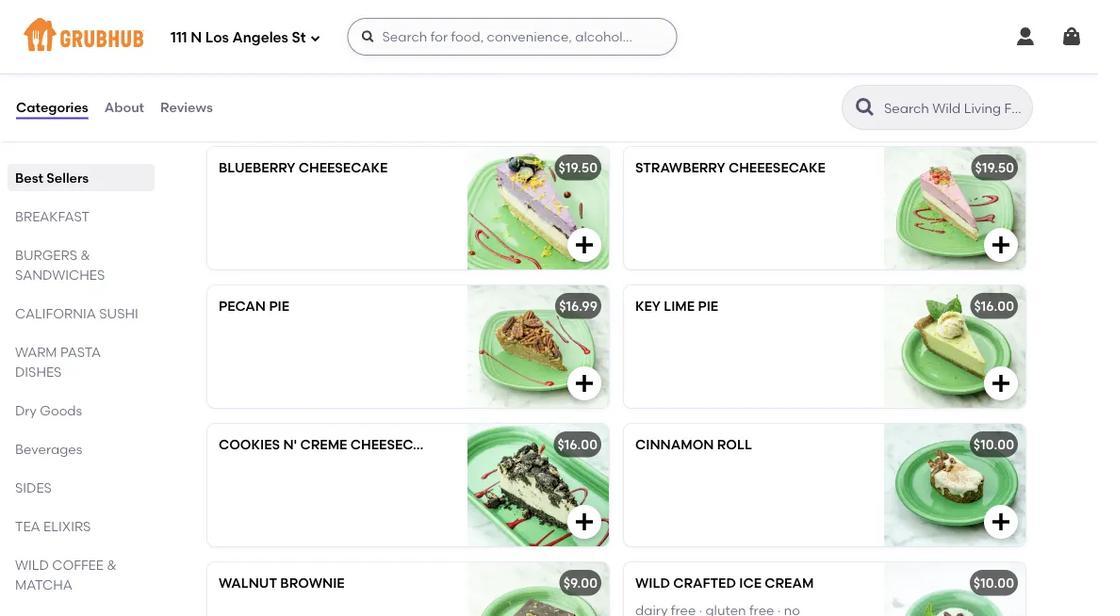 Task type: vqa. For each thing, say whether or not it's contained in the screenshot.
TEA ELIXIRS
yes



Task type: describe. For each thing, give the bounding box(es) containing it.
best sellers tab
[[15, 168, 147, 188]]

roll
[[717, 437, 752, 453]]

cream
[[765, 576, 814, 592]]

tea elixirs tab
[[15, 517, 147, 536]]

key
[[635, 299, 661, 315]]

svg image for $19.50
[[573, 234, 596, 257]]

creme
[[300, 437, 347, 453]]

blueberry
[[219, 160, 295, 176]]

dry goods
[[15, 402, 82, 419]]

about button
[[103, 74, 145, 141]]

blueberry cheesecake
[[219, 160, 388, 176]]

lime
[[664, 299, 695, 315]]

best sellers
[[15, 170, 89, 186]]

beverages
[[15, 441, 82, 457]]

1 pie from the left
[[269, 299, 289, 315]]

$10.00 for wild crafted ice cream image
[[974, 576, 1014, 592]]

brownie
[[280, 576, 345, 592]]

burgers & sandwiches tab
[[15, 245, 147, 285]]

goods
[[40, 402, 82, 419]]

burgers & sandwiches
[[15, 247, 105, 283]]

categories
[[16, 99, 88, 115]]

pecan pie
[[219, 299, 289, 315]]

warm pasta dishes tab
[[15, 342, 147, 382]]

Search Wild Living Foods search field
[[882, 99, 1026, 117]]

walnut brownie image
[[468, 563, 609, 616]]

warm pasta dishes
[[15, 344, 101, 380]]

walnut brownie
[[219, 576, 345, 592]]

dishes
[[15, 364, 62, 380]]

pecan pie image
[[468, 286, 609, 409]]

search icon image
[[854, 96, 877, 119]]

california sushi
[[15, 305, 138, 321]]

blueberry cheesecake image
[[468, 148, 609, 270]]

wild for wild coffee & matcha
[[15, 557, 49, 573]]

cookies n' creme cheesecake image
[[468, 425, 609, 547]]

$9.00
[[563, 576, 598, 592]]

categories button
[[15, 74, 89, 141]]

dry goods tab
[[15, 401, 147, 420]]

warm
[[15, 344, 57, 360]]

cheeesecake
[[729, 160, 826, 176]]

elixirs
[[43, 518, 91, 534]]

svg image for $10.00
[[990, 511, 1012, 534]]

ice
[[739, 576, 762, 592]]

beverages tab
[[15, 439, 147, 459]]

dry
[[15, 402, 37, 419]]

burgers
[[15, 247, 77, 263]]

sandwiches
[[15, 267, 105, 283]]

cinnamon
[[635, 437, 714, 453]]

watermelon, cayenne button
[[207, 0, 609, 65]]

wild coffee & matcha tab
[[15, 555, 147, 595]]

cinnamon roll
[[635, 437, 752, 453]]



Task type: locate. For each thing, give the bounding box(es) containing it.
&
[[80, 247, 90, 263], [107, 557, 117, 573]]

cookies n' creme cheesecake
[[219, 437, 440, 453]]

1 $19.50 from the left
[[559, 160, 598, 176]]

0 horizontal spatial wild
[[15, 557, 49, 573]]

1 vertical spatial cheesecake
[[350, 437, 440, 453]]

angeles
[[232, 29, 288, 46]]

watermelon, cayenne
[[219, 19, 357, 35]]

0 horizontal spatial pie
[[269, 299, 289, 315]]

1 vertical spatial $16.00
[[557, 437, 598, 453]]

pecan
[[219, 299, 266, 315]]

111 n los angeles st
[[171, 29, 306, 46]]

main navigation navigation
[[0, 0, 1098, 74]]

$16.00 for key lime pie
[[974, 299, 1014, 315]]

coffee
[[52, 557, 104, 573]]

strawberry
[[635, 160, 725, 176]]

wild
[[15, 557, 49, 573], [635, 576, 670, 592]]

watermelon,
[[219, 19, 299, 35]]

reviews
[[160, 99, 213, 115]]

strawberry cheeesecake
[[635, 160, 826, 176]]

$19.50 for strawberry cheeesecake
[[975, 160, 1014, 176]]

0 horizontal spatial &
[[80, 247, 90, 263]]

cinnamon roll image
[[884, 425, 1026, 547]]

wild coffee & matcha
[[15, 557, 117, 593]]

n
[[191, 29, 202, 46]]

wild crafted ice cream image
[[884, 563, 1026, 616]]

wild inside wild coffee & matcha
[[15, 557, 49, 573]]

best
[[15, 170, 43, 186]]

0 vertical spatial &
[[80, 247, 90, 263]]

breakfast
[[15, 208, 89, 224]]

n'
[[283, 437, 297, 453]]

$16.00 for cookies n' creme cheesecake
[[557, 437, 598, 453]]

breakfast tab
[[15, 206, 147, 226]]

matcha
[[15, 577, 73, 593]]

2 $19.50 from the left
[[975, 160, 1014, 176]]

cheesecake right blueberry
[[299, 160, 388, 176]]

walnut
[[219, 576, 277, 592]]

& inside burgers & sandwiches
[[80, 247, 90, 263]]

california sushi tab
[[15, 304, 147, 323]]

1 horizontal spatial $19.50
[[975, 160, 1014, 176]]

0 vertical spatial cheesecake
[[299, 160, 388, 176]]

sushi
[[99, 305, 138, 321]]

key lime pie image
[[884, 286, 1026, 409]]

strawberry cheeesecake image
[[884, 148, 1026, 270]]

wild for wild crafted ice cream
[[635, 576, 670, 592]]

1 horizontal spatial pie
[[698, 299, 718, 315]]

desserts
[[204, 103, 306, 127]]

& up 'sandwiches' on the top left of page
[[80, 247, 90, 263]]

0 vertical spatial $10.00
[[974, 437, 1014, 453]]

cheesecake right the creme
[[350, 437, 440, 453]]

svg image for $16.00
[[573, 511, 596, 534]]

sellers
[[46, 170, 89, 186]]

pie
[[269, 299, 289, 315], [698, 299, 718, 315]]

& inside wild coffee & matcha
[[107, 557, 117, 573]]

$19.50
[[559, 160, 598, 176], [975, 160, 1014, 176]]

1 horizontal spatial wild
[[635, 576, 670, 592]]

1 horizontal spatial &
[[107, 557, 117, 573]]

& right coffee at the left of page
[[107, 557, 117, 573]]

$19.50 for blueberry cheesecake
[[559, 160, 598, 176]]

wild crafted ice cream
[[635, 576, 814, 592]]

wild left crafted
[[635, 576, 670, 592]]

wild up matcha
[[15, 557, 49, 573]]

crafted
[[673, 576, 736, 592]]

1 horizontal spatial $16.00
[[974, 299, 1014, 315]]

$10.00 for cinnamon roll image
[[974, 437, 1014, 453]]

2 pie from the left
[[698, 299, 718, 315]]

0 vertical spatial $16.00
[[974, 299, 1014, 315]]

pie right pecan
[[269, 299, 289, 315]]

pasta
[[60, 344, 101, 360]]

$16.99
[[559, 299, 598, 315]]

st
[[292, 29, 306, 46]]

tea elixirs
[[15, 518, 91, 534]]

cookies
[[219, 437, 280, 453]]

cayenne
[[302, 19, 357, 35]]

sides
[[15, 480, 52, 496]]

cheesecake
[[299, 160, 388, 176], [350, 437, 440, 453]]

1 $10.00 from the top
[[974, 437, 1014, 453]]

svg image
[[573, 29, 596, 51], [361, 29, 376, 44], [310, 33, 321, 44], [990, 234, 1012, 257], [573, 373, 596, 395], [990, 373, 1012, 395]]

pie right the lime in the right of the page
[[698, 299, 718, 315]]

california
[[15, 305, 96, 321]]

svg image
[[1014, 25, 1037, 48], [1060, 25, 1083, 48], [573, 234, 596, 257], [573, 511, 596, 534], [990, 511, 1012, 534]]

$10.00
[[974, 437, 1014, 453], [974, 576, 1014, 592]]

reviews button
[[159, 74, 214, 141]]

111
[[171, 29, 187, 46]]

sides tab
[[15, 478, 147, 498]]

key lime pie
[[635, 299, 718, 315]]

1 vertical spatial &
[[107, 557, 117, 573]]

1 vertical spatial $10.00
[[974, 576, 1014, 592]]

1 vertical spatial wild
[[635, 576, 670, 592]]

0 vertical spatial wild
[[15, 557, 49, 573]]

tea
[[15, 518, 40, 534]]

$16.00
[[974, 299, 1014, 315], [557, 437, 598, 453]]

2 $10.00 from the top
[[974, 576, 1014, 592]]

0 horizontal spatial $19.50
[[559, 160, 598, 176]]

about
[[104, 99, 144, 115]]

los
[[205, 29, 229, 46]]

Search for food, convenience, alcohol... search field
[[347, 18, 677, 56]]

0 horizontal spatial $16.00
[[557, 437, 598, 453]]



